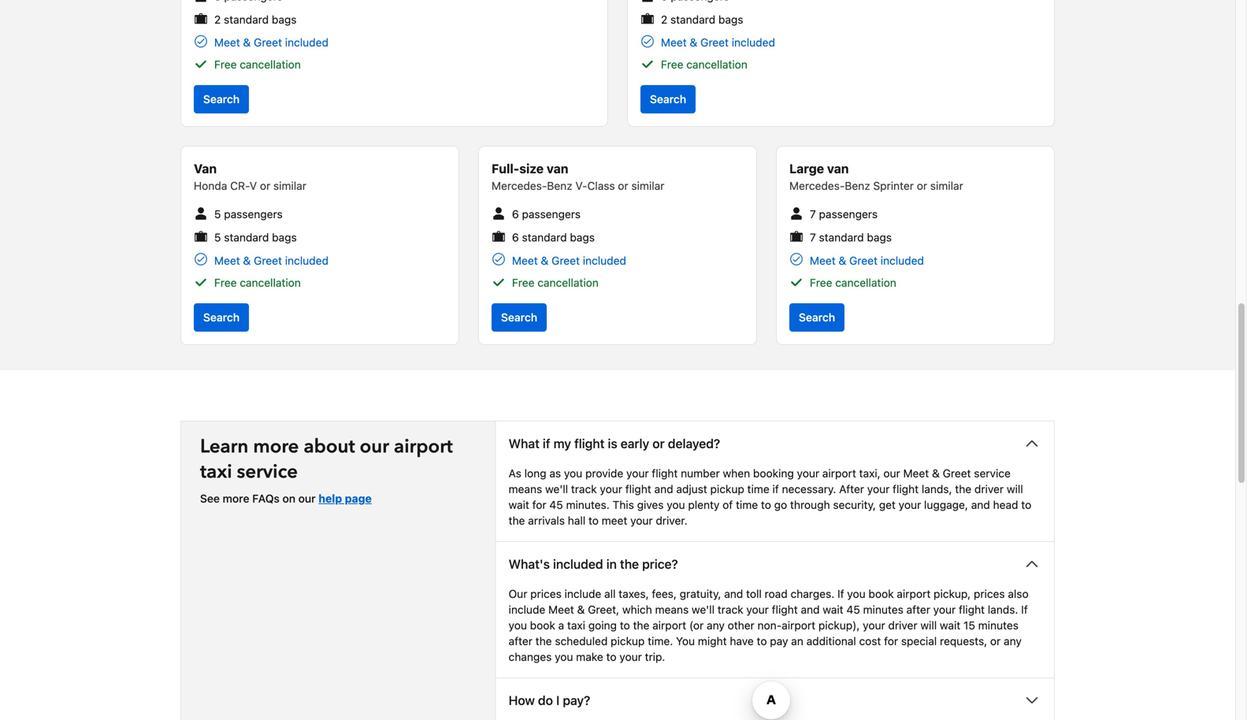 Task type: describe. For each thing, give the bounding box(es) containing it.
what
[[509, 436, 540, 451]]

your right get
[[899, 498, 921, 511]]

as
[[549, 467, 561, 480]]

other
[[728, 619, 755, 632]]

your down taxi,
[[867, 482, 890, 495]]

might
[[698, 634, 727, 647]]

toll
[[746, 587, 762, 600]]

& inside our prices include all taxes, fees, gratuity, and toll road charges. if you book airport pickup, prices also include meet & greet, which means we'll track your flight and wait 45 minutes after your flight lands. if you book a taxi going to the airport (or any other non-airport pickup), your driver will wait 15 minutes after the scheduled pickup time. you might have to pay an additional cost for special requests, or any changes you make to your trip.
[[577, 603, 585, 616]]

service inside learn more about our airport taxi service see more faqs on our help page
[[237, 459, 298, 485]]

for inside as long as you provide your flight number when booking your airport taxi, our meet & greet service means we'll track your flight and adjust pickup time if necessary. after your flight lands, the driver will wait for 45 minutes. this gives you plenty of time to go through security, get your luggage, and head to the arrivals hall to meet your driver.
[[532, 498, 546, 511]]

to left pay
[[757, 634, 767, 647]]

6 standard bags
[[512, 231, 595, 244]]

to left the go
[[761, 498, 771, 511]]

see
[[200, 492, 220, 505]]

& inside as long as you provide your flight number when booking your airport taxi, our meet & greet service means we'll track your flight and adjust pickup time if necessary. after your flight lands, the driver will wait for 45 minutes. this gives you plenty of time to go through security, get your luggage, and head to the arrivals hall to meet your driver.
[[932, 467, 940, 480]]

0 vertical spatial minutes
[[863, 603, 903, 616]]

a
[[558, 619, 564, 632]]

free for van
[[214, 276, 237, 289]]

you right as
[[564, 467, 582, 480]]

lands,
[[922, 482, 952, 495]]

get
[[879, 498, 896, 511]]

will inside our prices include all taxes, fees, gratuity, and toll road charges. if you book airport pickup, prices also include meet & greet, which means we'll track your flight and wait 45 minutes after your flight lands. if you book a taxi going to the airport (or any other non-airport pickup), your driver will wait 15 minutes after the scheduled pickup time. you might have to pay an additional cost for special requests, or any changes you make to your trip.
[[920, 619, 937, 632]]

7 for 7 standard bags
[[810, 231, 816, 244]]

meet & greet included for van
[[512, 254, 626, 267]]

in
[[606, 556, 617, 571]]

which
[[622, 603, 652, 616]]

how
[[509, 693, 535, 708]]

price?
[[642, 556, 678, 571]]

plenty
[[688, 498, 720, 511]]

requests,
[[940, 634, 987, 647]]

1 horizontal spatial if
[[1021, 603, 1028, 616]]

flight inside dropdown button
[[574, 436, 605, 451]]

(or
[[689, 619, 704, 632]]

pickup inside as long as you provide your flight number when booking your airport taxi, our meet & greet service means we'll track your flight and adjust pickup time if necessary. after your flight lands, the driver will wait for 45 minutes. this gives you plenty of time to go through security, get your luggage, and head to the arrivals hall to meet your driver.
[[710, 482, 744, 495]]

make
[[576, 650, 603, 663]]

7 standard bags
[[810, 231, 892, 244]]

you up pickup),
[[847, 587, 866, 600]]

and up gives
[[654, 482, 673, 495]]

van inside full-size van mercedes-benz v-class or similar
[[547, 161, 568, 176]]

free cancellation for cr-
[[214, 276, 301, 289]]

faqs
[[252, 492, 280, 505]]

security,
[[833, 498, 876, 511]]

gratuity,
[[680, 587, 721, 600]]

as
[[509, 467, 521, 480]]

free for large van
[[810, 276, 832, 289]]

luggage,
[[924, 498, 968, 511]]

special
[[901, 634, 937, 647]]

meet
[[602, 514, 627, 527]]

pickup inside our prices include all taxes, fees, gratuity, and toll road charges. if you book airport pickup, prices also include meet & greet, which means we'll track your flight and wait 45 minutes after your flight lands. if you book a taxi going to the airport (or any other non-airport pickup), your driver will wait 15 minutes after the scheduled pickup time. you might have to pay an additional cost for special requests, or any changes you make to your trip.
[[611, 634, 645, 647]]

van
[[194, 161, 217, 176]]

bags for large van
[[867, 231, 892, 244]]

your down early
[[626, 467, 649, 480]]

cost
[[859, 634, 881, 647]]

lands.
[[988, 603, 1018, 616]]

benz inside full-size van mercedes-benz v-class or similar
[[547, 179, 572, 192]]

your down gives
[[630, 514, 653, 527]]

large
[[789, 161, 824, 176]]

standard for large van
[[819, 231, 864, 244]]

flight up get
[[893, 482, 919, 495]]

your up cost
[[863, 619, 885, 632]]

your down toll
[[746, 603, 769, 616]]

0 vertical spatial more
[[253, 434, 299, 460]]

help page link
[[319, 492, 372, 505]]

5 passengers
[[214, 208, 283, 221]]

our prices include all taxes, fees, gratuity, and toll road charges. if you book airport pickup, prices also include meet & greet, which means we'll track your flight and wait 45 minutes after your flight lands. if you book a taxi going to the airport (or any other non-airport pickup), your driver will wait 15 minutes after the scheduled pickup time. you might have to pay an additional cost for special requests, or any changes you make to your trip.
[[509, 587, 1029, 663]]

driver.
[[656, 514, 687, 527]]

fees,
[[652, 587, 677, 600]]

taxi,
[[859, 467, 880, 480]]

to down which
[[620, 619, 630, 632]]

is
[[608, 436, 617, 451]]

5 for 5 passengers
[[214, 208, 221, 221]]

taxi inside our prices include all taxes, fees, gratuity, and toll road charges. if you book airport pickup, prices also include meet & greet, which means we'll track your flight and wait 45 minutes after your flight lands. if you book a taxi going to the airport (or any other non-airport pickup), your driver will wait 15 minutes after the scheduled pickup time. you might have to pay an additional cost for special requests, or any changes you make to your trip.
[[567, 619, 585, 632]]

the up changes
[[535, 634, 552, 647]]

you
[[676, 634, 695, 647]]

size
[[519, 161, 544, 176]]

you down scheduled
[[555, 650, 573, 663]]

full-size van mercedes-benz v-class or similar
[[492, 161, 664, 192]]

additional
[[806, 634, 856, 647]]

1 vertical spatial time
[[736, 498, 758, 511]]

your down "pickup,"
[[933, 603, 956, 616]]

when
[[723, 467, 750, 480]]

taxes,
[[619, 587, 649, 600]]

your left trip.
[[619, 650, 642, 663]]

search for cr-
[[203, 311, 240, 324]]

1 vertical spatial after
[[509, 634, 532, 647]]

all
[[604, 587, 616, 600]]

provide
[[585, 467, 623, 480]]

my
[[554, 436, 571, 451]]

have
[[730, 634, 754, 647]]

what if my flight is early or delayed?
[[509, 436, 720, 451]]

our inside as long as you provide your flight number when booking your airport taxi, our meet & greet service means we'll track your flight and adjust pickup time if necessary. after your flight lands, the driver will wait for 45 minutes. this gives you plenty of time to go through security, get your luggage, and head to the arrivals hall to meet your driver.
[[883, 467, 900, 480]]

we'll inside as long as you provide your flight number when booking your airport taxi, our meet & greet service means we'll track your flight and adjust pickup time if necessary. after your flight lands, the driver will wait for 45 minutes. this gives you plenty of time to go through security, get your luggage, and head to the arrivals hall to meet your driver.
[[545, 482, 568, 495]]

the up luggage,
[[955, 482, 971, 495]]

7 passengers
[[810, 208, 878, 221]]

airport inside learn more about our airport taxi service see more faqs on our help page
[[394, 434, 453, 460]]

gives
[[637, 498, 664, 511]]

airport inside as long as you provide your flight number when booking your airport taxi, our meet & greet service means we'll track your flight and adjust pickup time if necessary. after your flight lands, the driver will wait for 45 minutes. this gives you plenty of time to go through security, get your luggage, and head to the arrivals hall to meet your driver.
[[822, 467, 856, 480]]

if inside dropdown button
[[543, 436, 550, 451]]

time.
[[648, 634, 673, 647]]

6 passengers
[[512, 208, 581, 221]]

track inside as long as you provide your flight number when booking your airport taxi, our meet & greet service means we'll track your flight and adjust pickup time if necessary. after your flight lands, the driver will wait for 45 minutes. this gives you plenty of time to go through security, get your luggage, and head to the arrivals hall to meet your driver.
[[571, 482, 597, 495]]

and left toll
[[724, 587, 743, 600]]

flight up adjust
[[652, 467, 678, 480]]

what if my flight is early or delayed? element
[[496, 465, 1054, 541]]

scheduled
[[555, 634, 608, 647]]

after
[[839, 482, 864, 495]]

what's included in the price? button
[[496, 542, 1054, 586]]

do
[[538, 693, 553, 708]]

passengers for cr-
[[224, 208, 283, 221]]

pay?
[[563, 693, 590, 708]]

road
[[765, 587, 788, 600]]

45 inside as long as you provide your flight number when booking your airport taxi, our meet & greet service means we'll track your flight and adjust pickup time if necessary. after your flight lands, the driver will wait for 45 minutes. this gives you plenty of time to go through security, get your luggage, and head to the arrivals hall to meet your driver.
[[549, 498, 563, 511]]

charges.
[[791, 587, 834, 600]]

also
[[1008, 587, 1029, 600]]

free cancellation for mercedes-
[[810, 276, 896, 289]]

free cancellation for van
[[512, 276, 599, 289]]

search button for van
[[492, 303, 547, 332]]

cancellation for van
[[538, 276, 599, 289]]

standard for full-size van
[[522, 231, 567, 244]]

1 vertical spatial minutes
[[978, 619, 1019, 632]]

our
[[509, 587, 527, 600]]

your down the provide
[[600, 482, 622, 495]]

2 horizontal spatial wait
[[940, 619, 961, 632]]

go
[[774, 498, 787, 511]]

the inside dropdown button
[[620, 556, 639, 571]]

6 for 6 standard bags
[[512, 231, 519, 244]]

how do i pay? button
[[496, 678, 1054, 720]]

1 vertical spatial include
[[509, 603, 545, 616]]

search for mercedes-
[[799, 311, 835, 324]]

class
[[587, 179, 615, 192]]

trip.
[[645, 650, 665, 663]]

i
[[556, 693, 560, 708]]

standard for van
[[224, 231, 269, 244]]

and down the charges.
[[801, 603, 820, 616]]

to down minutes.
[[588, 514, 599, 527]]

you up 'driver.'
[[667, 498, 685, 511]]

1 2 standard bags from the left
[[214, 13, 297, 26]]

5 standard bags
[[214, 231, 297, 244]]

or inside large van mercedes-benz sprinter or similar
[[917, 179, 927, 192]]

similar inside van honda cr-v or similar
[[273, 179, 306, 192]]

delayed?
[[668, 436, 720, 451]]

1 vertical spatial wait
[[823, 603, 843, 616]]

15
[[964, 619, 975, 632]]

honda
[[194, 179, 227, 192]]

as long as you provide your flight number when booking your airport taxi, our meet & greet service means we'll track your flight and adjust pickup time if necessary. after your flight lands, the driver will wait for 45 minutes. this gives you plenty of time to go through security, get your luggage, and head to the arrivals hall to meet your driver.
[[509, 467, 1031, 527]]

5 for 5 standard bags
[[214, 231, 221, 244]]

on
[[282, 492, 295, 505]]



Task type: vqa. For each thing, say whether or not it's contained in the screenshot.
'mile.'
no



Task type: locate. For each thing, give the bounding box(es) containing it.
include down our at the bottom of page
[[509, 603, 545, 616]]

45 inside our prices include all taxes, fees, gratuity, and toll road charges. if you book airport pickup, prices also include meet & greet, which means we'll track your flight and wait 45 minutes after your flight lands. if you book a taxi going to the airport (or any other non-airport pickup), your driver will wait 15 minutes after the scheduled pickup time. you might have to pay an additional cost for special requests, or any changes you make to your trip.
[[846, 603, 860, 616]]

taxi up see
[[200, 459, 232, 485]]

similar inside large van mercedes-benz sprinter or similar
[[930, 179, 963, 192]]

1 vertical spatial 6
[[512, 231, 519, 244]]

similar
[[273, 179, 306, 192], [631, 179, 664, 192], [930, 179, 963, 192]]

benz left v-
[[547, 179, 572, 192]]

0 vertical spatial 45
[[549, 498, 563, 511]]

1 van from the left
[[547, 161, 568, 176]]

0 horizontal spatial 2 standard bags
[[214, 13, 297, 26]]

2 vertical spatial wait
[[940, 619, 961, 632]]

sprinter
[[873, 179, 914, 192]]

will
[[1007, 482, 1023, 495], [920, 619, 937, 632]]

0 horizontal spatial for
[[532, 498, 546, 511]]

1 horizontal spatial we'll
[[692, 603, 715, 616]]

0 vertical spatial 7
[[810, 208, 816, 221]]

will up the special
[[920, 619, 937, 632]]

we'll down as
[[545, 482, 568, 495]]

2 standard bags
[[214, 13, 297, 26], [661, 13, 743, 26]]

passengers
[[224, 208, 283, 221], [522, 208, 581, 221], [819, 208, 878, 221]]

mercedes-
[[492, 179, 547, 192], [789, 179, 845, 192]]

0 horizontal spatial if
[[837, 587, 844, 600]]

book left the a
[[530, 619, 555, 632]]

the down which
[[633, 619, 649, 632]]

0 vertical spatial wait
[[509, 498, 529, 511]]

passengers up 5 standard bags
[[224, 208, 283, 221]]

flight up 15
[[959, 603, 985, 616]]

7 for 7 passengers
[[810, 208, 816, 221]]

similar right v in the left top of the page
[[273, 179, 306, 192]]

search button for cr-
[[194, 303, 249, 332]]

1 benz from the left
[[547, 179, 572, 192]]

cr-
[[230, 179, 250, 192]]

1 vertical spatial book
[[530, 619, 555, 632]]

0 horizontal spatial wait
[[509, 498, 529, 511]]

0 horizontal spatial passengers
[[224, 208, 283, 221]]

0 vertical spatial means
[[509, 482, 542, 495]]

meet inside our prices include all taxes, fees, gratuity, and toll road charges. if you book airport pickup, prices also include meet & greet, which means we'll track your flight and wait 45 minutes after your flight lands. if you book a taxi going to the airport (or any other non-airport pickup), your driver will wait 15 minutes after the scheduled pickup time. you might have to pay an additional cost for special requests, or any changes you make to your trip.
[[548, 603, 574, 616]]

0 horizontal spatial van
[[547, 161, 568, 176]]

free cancellation
[[214, 58, 301, 71], [661, 58, 747, 71], [214, 276, 301, 289], [512, 276, 599, 289], [810, 276, 896, 289]]

after up the special
[[906, 603, 930, 616]]

1 horizontal spatial track
[[718, 603, 743, 616]]

flight left 'is'
[[574, 436, 605, 451]]

or inside our prices include all taxes, fees, gratuity, and toll road charges. if you book airport pickup, prices also include meet & greet, which means we'll track your flight and wait 45 minutes after your flight lands. if you book a taxi going to the airport (or any other non-airport pickup), your driver will wait 15 minutes after the scheduled pickup time. you might have to pay an additional cost for special requests, or any changes you make to your trip.
[[990, 634, 1001, 647]]

large van mercedes-benz sprinter or similar
[[789, 161, 963, 192]]

0 horizontal spatial prices
[[530, 587, 562, 600]]

search button
[[194, 85, 249, 114], [640, 85, 696, 114], [194, 303, 249, 332], [492, 303, 547, 332], [789, 303, 845, 332]]

1 horizontal spatial for
[[884, 634, 898, 647]]

0 vertical spatial if
[[543, 436, 550, 451]]

cancellation for mercedes-
[[835, 276, 896, 289]]

1 mercedes- from the left
[[492, 179, 547, 192]]

1 vertical spatial track
[[718, 603, 743, 616]]

1 horizontal spatial prices
[[974, 587, 1005, 600]]

0 horizontal spatial benz
[[547, 179, 572, 192]]

0 horizontal spatial service
[[237, 459, 298, 485]]

mercedes- down size at the left of page
[[492, 179, 547, 192]]

page
[[345, 492, 372, 505]]

service inside as long as you provide your flight number when booking your airport taxi, our meet & greet service means we'll track your flight and adjust pickup time if necessary. after your flight lands, the driver will wait for 45 minutes. this gives you plenty of time to go through security, get your luggage, and head to the arrivals hall to meet your driver.
[[974, 467, 1011, 480]]

0 horizontal spatial minutes
[[863, 603, 903, 616]]

means inside our prices include all taxes, fees, gratuity, and toll road charges. if you book airport pickup, prices also include meet & greet, which means we'll track your flight and wait 45 minutes after your flight lands. if you book a taxi going to the airport (or any other non-airport pickup), your driver will wait 15 minutes after the scheduled pickup time. you might have to pay an additional cost for special requests, or any changes you make to your trip.
[[655, 603, 689, 616]]

2 vertical spatial our
[[298, 492, 316, 505]]

if inside as long as you provide your flight number when booking your airport taxi, our meet & greet service means we'll track your flight and adjust pickup time if necessary. after your flight lands, the driver will wait for 45 minutes. this gives you plenty of time to go through security, get your luggage, and head to the arrivals hall to meet your driver.
[[772, 482, 779, 495]]

more right learn
[[253, 434, 299, 460]]

0 vertical spatial after
[[906, 603, 930, 616]]

mercedes- inside full-size van mercedes-benz v-class or similar
[[492, 179, 547, 192]]

time down booking
[[747, 482, 769, 495]]

for right cost
[[884, 634, 898, 647]]

6 for 6 passengers
[[512, 208, 519, 221]]

to right the head
[[1021, 498, 1031, 511]]

search button for mercedes-
[[789, 303, 845, 332]]

service
[[237, 459, 298, 485], [974, 467, 1011, 480]]

airport
[[394, 434, 453, 460], [822, 467, 856, 480], [897, 587, 931, 600], [652, 619, 686, 632], [782, 619, 816, 632]]

1 vertical spatial 7
[[810, 231, 816, 244]]

we'll down the "gratuity,"
[[692, 603, 715, 616]]

if right the charges.
[[837, 587, 844, 600]]

booking
[[753, 467, 794, 480]]

0 horizontal spatial taxi
[[200, 459, 232, 485]]

1 horizontal spatial more
[[253, 434, 299, 460]]

full-
[[492, 161, 519, 176]]

1 horizontal spatial after
[[906, 603, 930, 616]]

or right the "requests,"
[[990, 634, 1001, 647]]

or inside dropdown button
[[653, 436, 665, 451]]

1 vertical spatial for
[[884, 634, 898, 647]]

benz
[[547, 179, 572, 192], [845, 179, 870, 192]]

or inside full-size van mercedes-benz v-class or similar
[[618, 179, 628, 192]]

1 similar from the left
[[273, 179, 306, 192]]

benz inside large van mercedes-benz sprinter or similar
[[845, 179, 870, 192]]

driver up the head
[[974, 482, 1004, 495]]

0 horizontal spatial will
[[920, 619, 937, 632]]

pickup up of
[[710, 482, 744, 495]]

0 vertical spatial any
[[707, 619, 725, 632]]

3 passengers from the left
[[819, 208, 878, 221]]

included
[[285, 36, 328, 49], [732, 36, 775, 49], [285, 254, 328, 267], [583, 254, 626, 267], [881, 254, 924, 267], [553, 556, 603, 571]]

through
[[790, 498, 830, 511]]

number
[[681, 467, 720, 480]]

7 down 7 passengers
[[810, 231, 816, 244]]

mercedes- inside large van mercedes-benz sprinter or similar
[[789, 179, 845, 192]]

1 7 from the top
[[810, 208, 816, 221]]

if down also
[[1021, 603, 1028, 616]]

1 horizontal spatial minutes
[[978, 619, 1019, 632]]

track up the other
[[718, 603, 743, 616]]

passengers for mercedes-
[[819, 208, 878, 221]]

meet & greet included for cr-
[[214, 254, 328, 267]]

means inside as long as you provide your flight number when booking your airport taxi, our meet & greet service means we'll track your flight and adjust pickup time if necessary. after your flight lands, the driver will wait for 45 minutes. this gives you plenty of time to go through security, get your luggage, and head to the arrivals hall to meet your driver.
[[509, 482, 542, 495]]

what's
[[509, 556, 550, 571]]

service up the head
[[974, 467, 1011, 480]]

1 vertical spatial pickup
[[611, 634, 645, 647]]

wait
[[509, 498, 529, 511], [823, 603, 843, 616], [940, 619, 961, 632]]

if left my
[[543, 436, 550, 451]]

search
[[203, 93, 240, 106], [650, 93, 686, 106], [203, 311, 240, 324], [501, 311, 537, 324], [799, 311, 835, 324]]

the right in
[[620, 556, 639, 571]]

standard
[[224, 13, 269, 26], [670, 13, 715, 26], [224, 231, 269, 244], [522, 231, 567, 244], [819, 231, 864, 244]]

2 benz from the left
[[845, 179, 870, 192]]

the left arrivals
[[509, 514, 525, 527]]

how do i pay?
[[509, 693, 590, 708]]

this
[[613, 498, 634, 511]]

to right make at bottom
[[606, 650, 616, 663]]

0 vertical spatial book
[[868, 587, 894, 600]]

your
[[626, 467, 649, 480], [797, 467, 819, 480], [600, 482, 622, 495], [867, 482, 890, 495], [899, 498, 921, 511], [630, 514, 653, 527], [746, 603, 769, 616], [933, 603, 956, 616], [863, 619, 885, 632], [619, 650, 642, 663]]

0 horizontal spatial mercedes-
[[492, 179, 547, 192]]

5
[[214, 208, 221, 221], [214, 231, 221, 244]]

meet & greet included for mercedes-
[[810, 254, 924, 267]]

1 horizontal spatial include
[[565, 587, 601, 600]]

we'll
[[545, 482, 568, 495], [692, 603, 715, 616]]

0 vertical spatial if
[[837, 587, 844, 600]]

1 2 from the left
[[214, 13, 221, 26]]

van honda cr-v or similar
[[194, 161, 306, 192]]

any down lands.
[[1004, 634, 1022, 647]]

0 horizontal spatial track
[[571, 482, 597, 495]]

will inside as long as you provide your flight number when booking your airport taxi, our meet & greet service means we'll track your flight and adjust pickup time if necessary. after your flight lands, the driver will wait for 45 minutes. this gives you plenty of time to go through security, get your luggage, and head to the arrivals hall to meet your driver.
[[1007, 482, 1023, 495]]

1 horizontal spatial mercedes-
[[789, 179, 845, 192]]

passengers for van
[[522, 208, 581, 221]]

for inside our prices include all taxes, fees, gratuity, and toll road charges. if you book airport pickup, prices also include meet & greet, which means we'll track your flight and wait 45 minutes after your flight lands. if you book a taxi going to the airport (or any other non-airport pickup), your driver will wait 15 minutes after the scheduled pickup time. you might have to pay an additional cost for special requests, or any changes you make to your trip.
[[884, 634, 898, 647]]

of
[[723, 498, 733, 511]]

non-
[[758, 619, 782, 632]]

1 horizontal spatial means
[[655, 603, 689, 616]]

2 mercedes- from the left
[[789, 179, 845, 192]]

van inside large van mercedes-benz sprinter or similar
[[827, 161, 849, 176]]

the
[[955, 482, 971, 495], [509, 514, 525, 527], [620, 556, 639, 571], [633, 619, 649, 632], [535, 634, 552, 647]]

0 vertical spatial taxi
[[200, 459, 232, 485]]

or right early
[[653, 436, 665, 451]]

service up faqs
[[237, 459, 298, 485]]

2 2 standard bags from the left
[[661, 13, 743, 26]]

greet inside as long as you provide your flight number when booking your airport taxi, our meet & greet service means we'll track your flight and adjust pickup time if necessary. after your flight lands, the driver will wait for 45 minutes. this gives you plenty of time to go through security, get your luggage, and head to the arrivals hall to meet your driver.
[[943, 467, 971, 480]]

1 horizontal spatial similar
[[631, 179, 664, 192]]

track up minutes.
[[571, 482, 597, 495]]

2 6 from the top
[[512, 231, 519, 244]]

0 vertical spatial pickup
[[710, 482, 744, 495]]

pickup),
[[818, 619, 860, 632]]

flight down road
[[772, 603, 798, 616]]

our
[[360, 434, 389, 460], [883, 467, 900, 480], [298, 492, 316, 505]]

if down booking
[[772, 482, 779, 495]]

1 vertical spatial if
[[1021, 603, 1028, 616]]

2 7 from the top
[[810, 231, 816, 244]]

wait up arrivals
[[509, 498, 529, 511]]

passengers up 6 standard bags
[[522, 208, 581, 221]]

or right 'sprinter'
[[917, 179, 927, 192]]

2 similar from the left
[[631, 179, 664, 192]]

or right v in the left top of the page
[[260, 179, 270, 192]]

0 vertical spatial our
[[360, 434, 389, 460]]

5 down honda
[[214, 208, 221, 221]]

minutes.
[[566, 498, 610, 511]]

6 up 6 standard bags
[[512, 208, 519, 221]]

2 passengers from the left
[[522, 208, 581, 221]]

1 horizontal spatial service
[[974, 467, 1011, 480]]

mercedes- down "large"
[[789, 179, 845, 192]]

1 prices from the left
[[530, 587, 562, 600]]

3 similar from the left
[[930, 179, 963, 192]]

2 horizontal spatial similar
[[930, 179, 963, 192]]

1 horizontal spatial our
[[360, 434, 389, 460]]

pay
[[770, 634, 788, 647]]

our right taxi,
[[883, 467, 900, 480]]

or right class
[[618, 179, 628, 192]]

0 vertical spatial time
[[747, 482, 769, 495]]

long
[[524, 467, 546, 480]]

45 up arrivals
[[549, 498, 563, 511]]

0 vertical spatial 6
[[512, 208, 519, 221]]

book
[[868, 587, 894, 600], [530, 619, 555, 632]]

1 5 from the top
[[214, 208, 221, 221]]

included inside dropdown button
[[553, 556, 603, 571]]

similar inside full-size van mercedes-benz v-class or similar
[[631, 179, 664, 192]]

1 horizontal spatial book
[[868, 587, 894, 600]]

1 horizontal spatial 2
[[661, 13, 667, 26]]

book up cost
[[868, 587, 894, 600]]

include up greet,
[[565, 587, 601, 600]]

flight
[[574, 436, 605, 451], [652, 467, 678, 480], [625, 482, 651, 495], [893, 482, 919, 495], [772, 603, 798, 616], [959, 603, 985, 616]]

bags for full-size van
[[570, 231, 595, 244]]

prices up lands.
[[974, 587, 1005, 600]]

our right on
[[298, 492, 316, 505]]

wait up pickup),
[[823, 603, 843, 616]]

1 horizontal spatial van
[[827, 161, 849, 176]]

1 vertical spatial more
[[223, 492, 249, 505]]

van
[[547, 161, 568, 176], [827, 161, 849, 176]]

0 horizontal spatial 2
[[214, 13, 221, 26]]

about
[[304, 434, 355, 460]]

v-
[[575, 179, 587, 192]]

2 5 from the top
[[214, 231, 221, 244]]

you down our at the bottom of page
[[509, 619, 527, 632]]

0 horizontal spatial more
[[223, 492, 249, 505]]

0 horizontal spatial means
[[509, 482, 542, 495]]

1 horizontal spatial pickup
[[710, 482, 744, 495]]

0 vertical spatial driver
[[974, 482, 1004, 495]]

any up might
[[707, 619, 725, 632]]

0 horizontal spatial book
[[530, 619, 555, 632]]

cancellation for cr-
[[240, 276, 301, 289]]

changes
[[509, 650, 552, 663]]

what if my flight is early or delayed? button
[[496, 421, 1054, 465]]

or
[[260, 179, 270, 192], [618, 179, 628, 192], [917, 179, 927, 192], [653, 436, 665, 451], [990, 634, 1001, 647]]

search for van
[[501, 311, 537, 324]]

passengers up 7 standard bags
[[819, 208, 878, 221]]

minutes
[[863, 603, 903, 616], [978, 619, 1019, 632]]

track inside our prices include all taxes, fees, gratuity, and toll road charges. if you book airport pickup, prices also include meet & greet, which means we'll track your flight and wait 45 minutes after your flight lands. if you book a taxi going to the airport (or any other non-airport pickup), your driver will wait 15 minutes after the scheduled pickup time. you might have to pay an additional cost for special requests, or any changes you make to your trip.
[[718, 603, 743, 616]]

0 horizontal spatial our
[[298, 492, 316, 505]]

and left the head
[[971, 498, 990, 511]]

driver up the special
[[888, 619, 917, 632]]

cancellation
[[240, 58, 301, 71], [686, 58, 747, 71], [240, 276, 301, 289], [538, 276, 599, 289], [835, 276, 896, 289]]

1 horizontal spatial taxi
[[567, 619, 585, 632]]

flight up gives
[[625, 482, 651, 495]]

1 horizontal spatial if
[[772, 482, 779, 495]]

1 passengers from the left
[[224, 208, 283, 221]]

pickup,
[[934, 587, 971, 600]]

prices right our at the bottom of page
[[530, 587, 562, 600]]

0 horizontal spatial 45
[[549, 498, 563, 511]]

1 vertical spatial 5
[[214, 231, 221, 244]]

1 6 from the top
[[512, 208, 519, 221]]

what's included in the price? element
[[496, 586, 1054, 677]]

your up necessary.
[[797, 467, 819, 480]]

0 horizontal spatial include
[[509, 603, 545, 616]]

more right see
[[223, 492, 249, 505]]

going
[[588, 619, 617, 632]]

for up arrivals
[[532, 498, 546, 511]]

1 vertical spatial we'll
[[692, 603, 715, 616]]

wait inside as long as you provide your flight number when booking your airport taxi, our meet & greet service means we'll track your flight and adjust pickup time if necessary. after your flight lands, the driver will wait for 45 minutes. this gives you plenty of time to go through security, get your luggage, and head to the arrivals hall to meet your driver.
[[509, 498, 529, 511]]

after
[[906, 603, 930, 616], [509, 634, 532, 647]]

0 horizontal spatial after
[[509, 634, 532, 647]]

2 van from the left
[[827, 161, 849, 176]]

driver inside as long as you provide your flight number when booking your airport taxi, our meet & greet service means we'll track your flight and adjust pickup time if necessary. after your flight lands, the driver will wait for 45 minutes. this gives you plenty of time to go through security, get your luggage, and head to the arrivals hall to meet your driver.
[[974, 482, 1004, 495]]

2 2 from the left
[[661, 13, 667, 26]]

pickup down going
[[611, 634, 645, 647]]

for
[[532, 498, 546, 511], [884, 634, 898, 647]]

2 horizontal spatial passengers
[[819, 208, 878, 221]]

greet,
[[588, 603, 619, 616]]

0 horizontal spatial we'll
[[545, 482, 568, 495]]

0 vertical spatial track
[[571, 482, 597, 495]]

1 vertical spatial if
[[772, 482, 779, 495]]

free for full-size van
[[512, 276, 535, 289]]

0 vertical spatial we'll
[[545, 482, 568, 495]]

similar right 'sprinter'
[[930, 179, 963, 192]]

after up changes
[[509, 634, 532, 647]]

1 vertical spatial means
[[655, 603, 689, 616]]

head
[[993, 498, 1018, 511]]

2
[[214, 13, 221, 26], [661, 13, 667, 26]]

means
[[509, 482, 542, 495], [655, 603, 689, 616]]

meet inside as long as you provide your flight number when booking your airport taxi, our meet & greet service means we'll track your flight and adjust pickup time if necessary. after your flight lands, the driver will wait for 45 minutes. this gives you plenty of time to go through security, get your luggage, and head to the arrivals hall to meet your driver.
[[903, 467, 929, 480]]

0 vertical spatial for
[[532, 498, 546, 511]]

van right size at the left of page
[[547, 161, 568, 176]]

1 horizontal spatial will
[[1007, 482, 1023, 495]]

arrivals
[[528, 514, 565, 527]]

7 up 7 standard bags
[[810, 208, 816, 221]]

meet & greet included
[[214, 36, 328, 49], [661, 36, 775, 49], [214, 254, 328, 267], [512, 254, 626, 267], [810, 254, 924, 267]]

necessary.
[[782, 482, 836, 495]]

0 horizontal spatial if
[[543, 436, 550, 451]]

1 vertical spatial will
[[920, 619, 937, 632]]

1 horizontal spatial benz
[[845, 179, 870, 192]]

2 prices from the left
[[974, 587, 1005, 600]]

hall
[[568, 514, 585, 527]]

bags for van
[[272, 231, 297, 244]]

time right of
[[736, 498, 758, 511]]

learn more about our airport taxi service see more faqs on our help page
[[200, 434, 453, 505]]

will up the head
[[1007, 482, 1023, 495]]

2 horizontal spatial our
[[883, 467, 900, 480]]

means down fees,
[[655, 603, 689, 616]]

5 down 5 passengers
[[214, 231, 221, 244]]

early
[[621, 436, 649, 451]]

1 vertical spatial 45
[[846, 603, 860, 616]]

we'll inside our prices include all taxes, fees, gratuity, and toll road charges. if you book airport pickup, prices also include meet & greet, which means we'll track your flight and wait 45 minutes after your flight lands. if you book a taxi going to the airport (or any other non-airport pickup), your driver will wait 15 minutes after the scheduled pickup time. you might have to pay an additional cost for special requests, or any changes you make to your trip.
[[692, 603, 715, 616]]

taxi right the a
[[567, 619, 585, 632]]

benz up 7 passengers
[[845, 179, 870, 192]]

0 vertical spatial include
[[565, 587, 601, 600]]

means down "long"
[[509, 482, 542, 495]]

6 down 6 passengers
[[512, 231, 519, 244]]

or inside van honda cr-v or similar
[[260, 179, 270, 192]]

1 horizontal spatial 2 standard bags
[[661, 13, 743, 26]]

0 horizontal spatial driver
[[888, 619, 917, 632]]

minutes up cost
[[863, 603, 903, 616]]

1 horizontal spatial driver
[[974, 482, 1004, 495]]

45 up pickup),
[[846, 603, 860, 616]]

if
[[543, 436, 550, 451], [772, 482, 779, 495]]

help
[[319, 492, 342, 505]]

meet
[[214, 36, 240, 49], [661, 36, 687, 49], [214, 254, 240, 267], [512, 254, 538, 267], [810, 254, 836, 267], [903, 467, 929, 480], [548, 603, 574, 616]]

our right about
[[360, 434, 389, 460]]

minutes down lands.
[[978, 619, 1019, 632]]

driver inside our prices include all taxes, fees, gratuity, and toll road charges. if you book airport pickup, prices also include meet & greet, which means we'll track your flight and wait 45 minutes after your flight lands. if you book a taxi going to the airport (or any other non-airport pickup), your driver will wait 15 minutes after the scheduled pickup time. you might have to pay an additional cost for special requests, or any changes you make to your trip.
[[888, 619, 917, 632]]

1 horizontal spatial wait
[[823, 603, 843, 616]]

taxi inside learn more about our airport taxi service see more faqs on our help page
[[200, 459, 232, 485]]

van right "large"
[[827, 161, 849, 176]]

0 vertical spatial 5
[[214, 208, 221, 221]]

1 vertical spatial any
[[1004, 634, 1022, 647]]

1 vertical spatial taxi
[[567, 619, 585, 632]]

1 horizontal spatial any
[[1004, 634, 1022, 647]]

1 vertical spatial our
[[883, 467, 900, 480]]

0 horizontal spatial pickup
[[611, 634, 645, 647]]

you
[[564, 467, 582, 480], [667, 498, 685, 511], [847, 587, 866, 600], [509, 619, 527, 632], [555, 650, 573, 663]]



